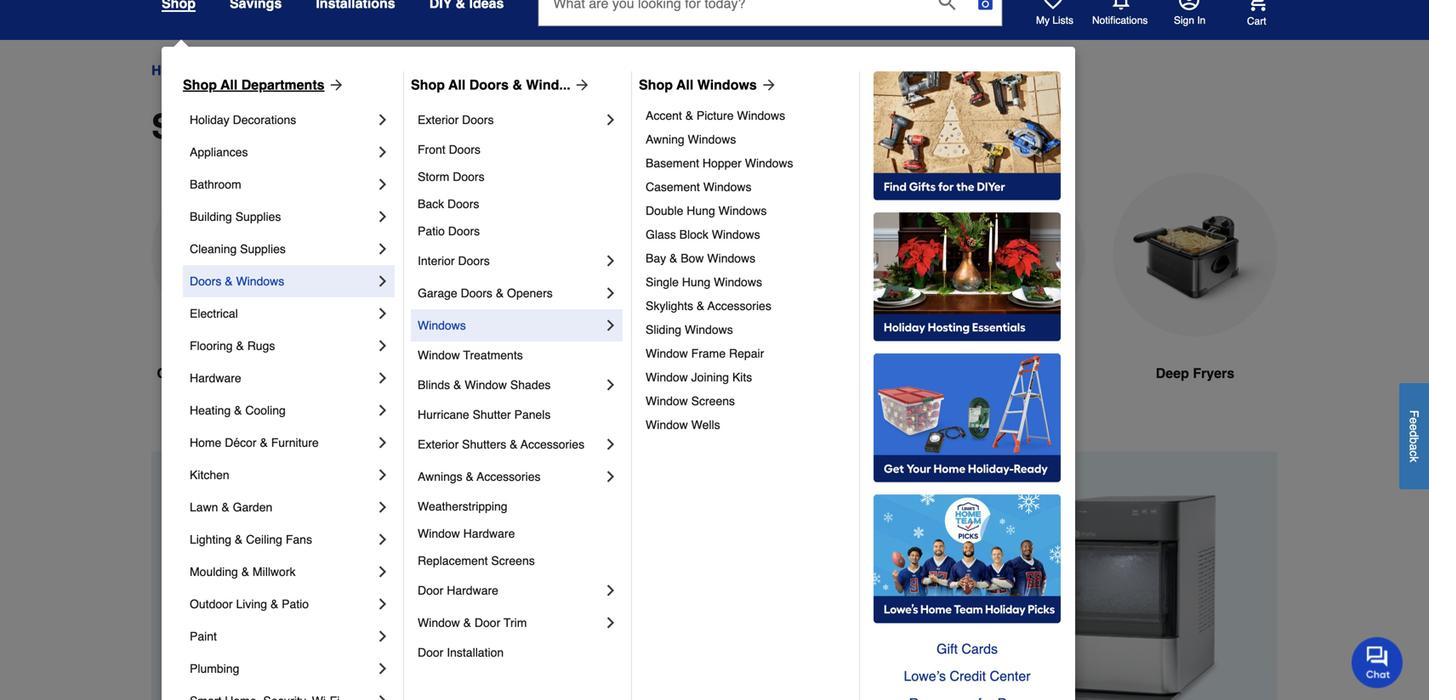Task type: describe. For each thing, give the bounding box(es) containing it.
window joining kits
[[646, 371, 752, 384]]

gift
[[937, 642, 958, 658]]

chevron right image for holiday decorations
[[374, 111, 391, 128]]

door hardware
[[418, 584, 498, 598]]

electrical link
[[190, 298, 374, 330]]

& for accent & picture windows
[[685, 109, 693, 122]]

countertop
[[157, 366, 230, 382]]

chevron right image for moulding & millwork
[[374, 564, 391, 581]]

bay & bow windows
[[646, 252, 756, 265]]

& left openers
[[496, 287, 504, 300]]

portable
[[362, 366, 417, 382]]

back doors link
[[418, 191, 619, 218]]

front
[[418, 143, 445, 157]]

window treatments
[[418, 349, 523, 362]]

shades
[[510, 379, 551, 392]]

& for blinds & window shades
[[453, 379, 461, 392]]

toaster
[[572, 366, 620, 382]]

window screens
[[646, 395, 735, 408]]

interior doors
[[418, 254, 490, 268]]

lawn & garden
[[190, 501, 272, 515]]

k
[[1407, 457, 1421, 463]]

chat invite button image
[[1352, 637, 1404, 689]]

chevron right image for outdoor living & patio
[[374, 596, 391, 613]]

millwork
[[253, 566, 296, 579]]

shop for shop all departments
[[183, 77, 217, 93]]

& for heating & cooling
[[234, 404, 242, 418]]

basement hopper windows link
[[646, 151, 847, 175]]

replacement
[[418, 555, 488, 568]]

doors for patio
[[448, 225, 480, 238]]

window for window screens
[[646, 395, 688, 408]]

cards
[[961, 642, 998, 658]]

chevron right image for appliances
[[374, 144, 391, 161]]

paint link
[[190, 621, 374, 653]]

replacement screens
[[418, 555, 535, 568]]

window hardware
[[418, 527, 515, 541]]

hopper
[[703, 157, 742, 170]]

deep fryers link
[[1113, 173, 1278, 425]]

1 vertical spatial accessories
[[521, 438, 584, 452]]

sliding windows link
[[646, 318, 847, 342]]

window for window joining kits
[[646, 371, 688, 384]]

fans
[[286, 533, 312, 547]]

door for door hardware
[[418, 584, 443, 598]]

window for window frame repair
[[646, 347, 688, 361]]

patio doors
[[418, 225, 480, 238]]

block
[[679, 228, 709, 242]]

windows inside the sliding windows link
[[685, 323, 733, 337]]

garage
[[418, 287, 457, 300]]

garden
[[233, 501, 272, 515]]

chevron right image for home décor & furniture
[[374, 435, 391, 452]]

fryers
[[1193, 366, 1234, 382]]

lowe's home improvement cart image
[[1247, 0, 1267, 11]]

interior
[[418, 254, 455, 268]]

interior doors link
[[418, 245, 602, 277]]

windows link
[[418, 310, 602, 342]]

chevron right image for plumbing
[[374, 661, 391, 678]]

doors for back
[[447, 197, 479, 211]]

panels
[[514, 408, 551, 422]]

lists
[[1053, 14, 1074, 26]]

b
[[1407, 438, 1421, 444]]

accent
[[646, 109, 682, 122]]

doors for garage
[[461, 287, 492, 300]]

a silver-colored new air portable ice maker. image
[[344, 173, 509, 337]]

in
[[1197, 14, 1206, 26]]

ice
[[420, 366, 439, 382]]

window for window hardware
[[418, 527, 460, 541]]

casement windows link
[[646, 175, 847, 199]]

& for skylights & accessories
[[697, 299, 705, 313]]

window up hurricane shutter panels at bottom
[[465, 379, 507, 392]]

my lists
[[1036, 14, 1074, 26]]

windows inside 'shop all windows' link
[[697, 77, 757, 93]]

holiday decorations link
[[190, 104, 374, 136]]

building supplies link
[[190, 201, 374, 233]]

& for awnings & accessories
[[466, 470, 474, 484]]

0 horizontal spatial small
[[151, 107, 242, 146]]

window & door trim link
[[418, 607, 602, 640]]

makers
[[443, 366, 490, 382]]

chevron right image for window & door trim
[[602, 615, 619, 632]]

shop all windows link
[[639, 75, 777, 95]]

holiday hosting essentials. image
[[874, 213, 1061, 342]]

glass
[[646, 228, 676, 242]]

0 vertical spatial hardware
[[190, 372, 241, 385]]

hurricane shutter panels link
[[418, 401, 619, 429]]

chevron right image for cleaning supplies
[[374, 241, 391, 258]]

hardware for door hardware
[[447, 584, 498, 598]]

chevron right image for blinds & window shades
[[602, 377, 619, 394]]

paint
[[190, 630, 217, 644]]

exterior shutters & accessories link
[[418, 429, 602, 461]]

appliances up bathroom
[[190, 145, 248, 159]]

supplies for building supplies
[[235, 210, 281, 224]]

casement
[[646, 180, 700, 194]]

glass block windows link
[[646, 223, 847, 247]]

deep
[[1156, 366, 1189, 382]]

& for lawn & garden
[[221, 501, 229, 515]]

a chefman stainless steel deep fryer. image
[[1113, 173, 1278, 337]]

skylights & accessories link
[[646, 294, 847, 318]]

chevron right image for electrical
[[374, 305, 391, 322]]

decorations
[[233, 113, 296, 127]]

awning windows link
[[646, 128, 847, 151]]

chevron right image for heating & cooling
[[374, 402, 391, 419]]

hardware link
[[190, 362, 374, 395]]

door installation link
[[418, 640, 619, 667]]

appliances inside 'link'
[[329, 63, 395, 78]]

chevron right image for bathroom
[[374, 176, 391, 193]]

supplies for cleaning supplies
[[240, 242, 286, 256]]

windows inside glass block windows link
[[712, 228, 760, 242]]

awning
[[646, 133, 684, 146]]

kitchen link
[[190, 459, 374, 492]]

trim
[[504, 617, 527, 630]]

window wells
[[646, 419, 720, 432]]

arrow right image for shop all doors & wind...
[[571, 77, 591, 94]]

chevron right image for paint
[[374, 629, 391, 646]]

hurricane
[[418, 408, 469, 422]]

lighting & ceiling fans link
[[190, 524, 374, 556]]

windows inside the basement hopper windows link
[[745, 157, 793, 170]]

hung for double
[[687, 204, 715, 218]]

appliances up holiday decorations
[[204, 63, 277, 78]]

cart
[[1247, 15, 1266, 27]]

1 vertical spatial small appliances
[[151, 107, 432, 146]]

get your home holiday-ready. image
[[874, 354, 1061, 483]]

chevron right image for door hardware
[[602, 583, 619, 600]]

treatments
[[463, 349, 523, 362]]

windows inside the awning windows link
[[688, 133, 736, 146]]

lowe's home improvement lists image
[[1043, 0, 1063, 10]]

0 vertical spatial appliances link
[[204, 60, 277, 81]]

screens for window screens
[[691, 395, 735, 408]]

storm doors
[[418, 170, 485, 184]]

awnings & accessories
[[418, 470, 541, 484]]

advertisement region
[[151, 452, 1278, 701]]

doors for storm
[[453, 170, 485, 184]]

& right living
[[270, 598, 278, 612]]

door installation
[[418, 646, 504, 660]]

a black and stainless steel countertop microwave. image
[[151, 173, 316, 337]]

chevron right image for lawn & garden
[[374, 499, 391, 516]]

wells
[[691, 419, 720, 432]]

windows inside double hung windows link
[[718, 204, 767, 218]]

chevron right image for interior doors
[[602, 253, 619, 270]]

doors inside shop all doors & wind... "link"
[[469, 77, 509, 93]]

cleaning
[[190, 242, 237, 256]]

chevron right image for building supplies
[[374, 208, 391, 225]]

patio doors link
[[418, 218, 619, 245]]

& left the wind...
[[512, 77, 522, 93]]



Task type: vqa. For each thing, say whether or not it's contained in the screenshot.
"love" to the top
no



Task type: locate. For each thing, give the bounding box(es) containing it.
single
[[646, 276, 679, 289]]

doors inside back doors link
[[447, 197, 479, 211]]

storm doors link
[[418, 163, 619, 191]]

windows down hopper
[[703, 180, 752, 194]]

door down replacement
[[418, 584, 443, 598]]

living
[[236, 598, 267, 612]]

all for windows
[[676, 77, 694, 93]]

screens inside the replacement screens link
[[491, 555, 535, 568]]

& right the blinds
[[453, 379, 461, 392]]

windows up bay & bow windows 'link'
[[712, 228, 760, 242]]

windows inside windows link
[[418, 319, 466, 333]]

blenders
[[974, 366, 1032, 382]]

doors down cleaning
[[190, 275, 221, 288]]

a gray ninja blender. image
[[920, 173, 1085, 337]]

None search field
[[538, 0, 1002, 42]]

doors inside the front doors link
[[449, 143, 481, 157]]

& right décor
[[260, 436, 268, 450]]

1 vertical spatial exterior
[[418, 438, 459, 452]]

blinds
[[418, 379, 450, 392]]

1 vertical spatial patio
[[282, 598, 309, 612]]

chevron right image for flooring & rugs
[[374, 338, 391, 355]]

picture
[[697, 109, 734, 122]]

all up accent
[[676, 77, 694, 93]]

shop for shop all windows
[[639, 77, 673, 93]]

arrow right image inside shop all doors & wind... "link"
[[571, 77, 591, 94]]

my
[[1036, 14, 1050, 26]]

3 arrow right image from the left
[[757, 77, 777, 94]]

0 vertical spatial small
[[292, 63, 326, 78]]

window up the ice
[[418, 349, 460, 362]]

appliances right departments
[[329, 63, 395, 78]]

lowe's home improvement notification center image
[[1111, 0, 1131, 10]]

awning windows
[[646, 133, 736, 146]]

search image
[[939, 0, 956, 10]]

a
[[1407, 444, 1421, 451]]

chevron right image for exterior shutters & accessories
[[602, 436, 619, 453]]

window frame repair
[[646, 347, 764, 361]]

accessories down panels
[[521, 438, 584, 452]]

chevron right image for windows
[[602, 317, 619, 334]]

0 horizontal spatial arrow right image
[[325, 77, 345, 94]]

exterior down hurricane
[[418, 438, 459, 452]]

chevron right image for garage doors & openers
[[602, 285, 619, 302]]

1 vertical spatial hung
[[682, 276, 711, 289]]

hung up 'glass block windows'
[[687, 204, 715, 218]]

a stainless steel toaster oven. image
[[536, 173, 701, 337]]

2 horizontal spatial shop
[[639, 77, 673, 93]]

cleaning supplies
[[190, 242, 286, 256]]

1 exterior from the top
[[418, 113, 459, 127]]

1 vertical spatial screens
[[491, 555, 535, 568]]

windows down the garage
[[418, 319, 466, 333]]

all up holiday decorations
[[220, 77, 238, 93]]

doors inside doors & windows link
[[190, 275, 221, 288]]

1 horizontal spatial arrow right image
[[571, 77, 591, 94]]

1 vertical spatial appliances link
[[190, 136, 374, 168]]

my lists link
[[1036, 0, 1074, 27]]

2 horizontal spatial arrow right image
[[757, 77, 777, 94]]

window up window screens
[[646, 371, 688, 384]]

skylights & accessories
[[646, 299, 771, 313]]

shop
[[183, 77, 217, 93], [411, 77, 445, 93], [639, 77, 673, 93]]

window up door installation at the bottom
[[418, 617, 460, 630]]

a gray and stainless steel ninja air fryer. image
[[728, 173, 893, 337]]

0 vertical spatial accessories
[[708, 299, 771, 313]]

find gifts for the diyer. image
[[874, 71, 1061, 201]]

doors for front
[[449, 143, 481, 157]]

& for doors & windows
[[225, 275, 233, 288]]

all
[[220, 77, 238, 93], [448, 77, 466, 93], [676, 77, 694, 93]]

moulding & millwork link
[[190, 556, 374, 589]]

blinds & window shades link
[[418, 369, 602, 401]]

installation
[[447, 646, 504, 660]]

shop for shop all doors & wind...
[[411, 77, 445, 93]]

lawn & garden link
[[190, 492, 374, 524]]

chevron right image
[[374, 176, 391, 193], [374, 208, 391, 225], [602, 253, 619, 270], [374, 338, 391, 355], [374, 370, 391, 387], [374, 402, 391, 419], [374, 467, 391, 484], [602, 469, 619, 486], [374, 499, 391, 516], [374, 564, 391, 581], [374, 629, 391, 646], [374, 661, 391, 678]]

garage doors & openers
[[418, 287, 553, 300]]

chevron right image for doors & windows
[[374, 273, 391, 290]]

0 vertical spatial hung
[[687, 204, 715, 218]]

shutters
[[462, 438, 506, 452]]

exterior doors
[[418, 113, 494, 127]]

heating & cooling
[[190, 404, 286, 418]]

1 shop from the left
[[183, 77, 217, 93]]

lowe's home team holiday picks. image
[[874, 495, 1061, 624]]

arrow right image up exterior doors link
[[571, 77, 591, 94]]

0 horizontal spatial all
[[220, 77, 238, 93]]

hardware up 'replacement screens'
[[463, 527, 515, 541]]

patio
[[418, 225, 445, 238], [282, 598, 309, 612]]

0 vertical spatial small appliances
[[292, 63, 395, 78]]

& right 'bay'
[[669, 252, 677, 265]]

windows
[[697, 77, 757, 93], [737, 109, 785, 122], [688, 133, 736, 146], [745, 157, 793, 170], [703, 180, 752, 194], [718, 204, 767, 218], [712, 228, 760, 242], [707, 252, 756, 265], [236, 275, 284, 288], [714, 276, 762, 289], [418, 319, 466, 333], [685, 323, 733, 337]]

chevron right image for exterior doors
[[602, 111, 619, 128]]

window for window & door trim
[[418, 617, 460, 630]]

2 horizontal spatial all
[[676, 77, 694, 93]]

toaster ovens
[[572, 366, 665, 382]]

hardware down flooring
[[190, 372, 241, 385]]

double
[[646, 204, 683, 218]]

hung for single
[[682, 276, 711, 289]]

windows up the awning windows link
[[737, 109, 785, 122]]

0 horizontal spatial patio
[[282, 598, 309, 612]]

chevron right image for kitchen
[[374, 467, 391, 484]]

d
[[1407, 431, 1421, 438]]

accent & picture windows link
[[646, 104, 847, 128]]

weatherstripping
[[418, 500, 507, 514]]

skylights
[[646, 299, 693, 313]]

all up exterior doors
[[448, 77, 466, 93]]

1 vertical spatial hardware
[[463, 527, 515, 541]]

chevron right image
[[374, 111, 391, 128], [602, 111, 619, 128], [374, 144, 391, 161], [374, 241, 391, 258], [374, 273, 391, 290], [602, 285, 619, 302], [374, 305, 391, 322], [602, 317, 619, 334], [602, 377, 619, 394], [374, 435, 391, 452], [602, 436, 619, 453], [374, 532, 391, 549], [602, 583, 619, 600], [374, 596, 391, 613], [602, 615, 619, 632], [374, 693, 391, 701]]

patio down back
[[418, 225, 445, 238]]

microwaves
[[234, 366, 311, 382]]

small appliances
[[292, 63, 395, 78], [151, 107, 432, 146]]

window up 'window wells'
[[646, 395, 688, 408]]

& right awnings
[[466, 470, 474, 484]]

windows up glass block windows link
[[718, 204, 767, 218]]

sliding windows
[[646, 323, 733, 337]]

shop up accent
[[639, 77, 673, 93]]

Search Query text field
[[539, 0, 925, 26]]

1 e from the top
[[1407, 418, 1421, 424]]

f e e d b a c k button
[[1399, 383, 1429, 490]]

2 vertical spatial accessories
[[477, 470, 541, 484]]

& right shutters
[[510, 438, 518, 452]]

windows up accent & picture windows
[[697, 77, 757, 93]]

doors & windows link
[[190, 265, 374, 298]]

hurricane shutter panels
[[418, 408, 551, 422]]

exterior up front on the top left
[[418, 113, 459, 127]]

windows up "casement windows" link
[[745, 157, 793, 170]]

windows inside "casement windows" link
[[703, 180, 752, 194]]

0 vertical spatial screens
[[691, 395, 735, 408]]

doors right the garage
[[461, 287, 492, 300]]

doors up garage doors & openers
[[458, 254, 490, 268]]

1 vertical spatial door
[[475, 617, 500, 630]]

0 vertical spatial door
[[418, 584, 443, 598]]

appliances link down decorations at the left top of the page
[[190, 136, 374, 168]]

supplies up doors & windows link
[[240, 242, 286, 256]]

1 vertical spatial home
[[190, 436, 221, 450]]

door for door installation
[[418, 646, 443, 660]]

sliding
[[646, 323, 681, 337]]

arrow right image for shop all departments
[[325, 77, 345, 94]]

chevron right image for hardware
[[374, 370, 391, 387]]

arrow right image inside 'shop all windows' link
[[757, 77, 777, 94]]

doors inside interior doors link
[[458, 254, 490, 268]]

windows down picture
[[688, 133, 736, 146]]

windows inside bay & bow windows 'link'
[[707, 252, 756, 265]]

hardware for window hardware
[[463, 527, 515, 541]]

windows inside doors & windows link
[[236, 275, 284, 288]]

& up awning windows
[[685, 109, 693, 122]]

home link
[[151, 60, 189, 81]]

kits
[[732, 371, 752, 384]]

1 horizontal spatial screens
[[691, 395, 735, 408]]

screens down joining
[[691, 395, 735, 408]]

doors inside garage doors & openers link
[[461, 287, 492, 300]]

1 vertical spatial supplies
[[240, 242, 286, 256]]

window & door trim
[[418, 617, 530, 630]]

& for window & door trim
[[463, 617, 471, 630]]

cleaning supplies link
[[190, 233, 374, 265]]

arrow right image up holiday decorations link
[[325, 77, 345, 94]]

0 vertical spatial patio
[[418, 225, 445, 238]]

door hardware link
[[418, 575, 602, 607]]

e up b
[[1407, 424, 1421, 431]]

heating & cooling link
[[190, 395, 374, 427]]

e up d
[[1407, 418, 1421, 424]]

screens inside window screens link
[[691, 395, 735, 408]]

chevron right image for awnings & accessories
[[602, 469, 619, 486]]

chevron right image for lighting & ceiling fans
[[374, 532, 391, 549]]

windows up single hung windows link
[[707, 252, 756, 265]]

appliances down small appliances 'link'
[[251, 107, 432, 146]]

1 arrow right image from the left
[[325, 77, 345, 94]]

1 horizontal spatial all
[[448, 77, 466, 93]]

bathroom
[[190, 178, 241, 191]]

f e e d b a c k
[[1407, 410, 1421, 463]]

0 horizontal spatial home
[[151, 63, 189, 78]]

& for bay & bow windows
[[669, 252, 677, 265]]

accent & picture windows
[[646, 109, 785, 122]]

3 all from the left
[[676, 77, 694, 93]]

2 vertical spatial door
[[418, 646, 443, 660]]

doors inside storm doors link
[[453, 170, 485, 184]]

2 e from the top
[[1407, 424, 1421, 431]]

camera image
[[977, 0, 994, 12]]

home décor & furniture
[[190, 436, 319, 450]]

window for window wells
[[646, 419, 688, 432]]

window up replacement
[[418, 527, 460, 541]]

accessories up weatherstripping link
[[477, 470, 541, 484]]

1 vertical spatial small
[[151, 107, 242, 146]]

appliances link up holiday decorations
[[204, 60, 277, 81]]

home for home
[[151, 63, 189, 78]]

accessories for skylights & accessories
[[708, 299, 771, 313]]

2 all from the left
[[448, 77, 466, 93]]

arrow right image up accent & picture windows "link"
[[757, 77, 777, 94]]

shop all departments link
[[183, 75, 345, 95]]

all for departments
[[220, 77, 238, 93]]

doors down storm doors at left
[[447, 197, 479, 211]]

small up bathroom
[[151, 107, 242, 146]]

exterior for exterior doors
[[418, 113, 459, 127]]

windows down 'skylights & accessories'
[[685, 323, 733, 337]]

doors down back doors
[[448, 225, 480, 238]]

wind...
[[526, 77, 571, 93]]

doors down the shop all doors & wind... on the top left of the page
[[462, 113, 494, 127]]

lowe's home improvement account image
[[1179, 0, 1199, 10]]

windows down 'cleaning supplies' link
[[236, 275, 284, 288]]

1 horizontal spatial home
[[190, 436, 221, 450]]

hardware down 'replacement screens'
[[447, 584, 498, 598]]

glass block windows
[[646, 228, 760, 242]]

door left "trim"
[[475, 617, 500, 630]]

small inside small appliances 'link'
[[292, 63, 326, 78]]

all for doors
[[448, 77, 466, 93]]

doors & windows
[[190, 275, 284, 288]]

supplies
[[235, 210, 281, 224], [240, 242, 286, 256]]

accessories for awnings & accessories
[[477, 470, 541, 484]]

door left installation
[[418, 646, 443, 660]]

1 horizontal spatial patio
[[418, 225, 445, 238]]

small appliances down departments
[[151, 107, 432, 146]]

décor
[[225, 436, 257, 450]]

& left rugs
[[236, 339, 244, 353]]

shop inside "link"
[[411, 77, 445, 93]]

screens down window hardware link
[[491, 555, 535, 568]]

awnings
[[418, 470, 462, 484]]

window down window screens
[[646, 419, 688, 432]]

window for window treatments
[[418, 349, 460, 362]]

building
[[190, 210, 232, 224]]

all inside "link"
[[448, 77, 466, 93]]

moulding
[[190, 566, 238, 579]]

single hung windows link
[[646, 271, 847, 294]]

hung down bow
[[682, 276, 711, 289]]

0 horizontal spatial shop
[[183, 77, 217, 93]]

openers
[[507, 287, 553, 300]]

2 shop from the left
[[411, 77, 445, 93]]

& inside "link"
[[236, 339, 244, 353]]

0 vertical spatial exterior
[[418, 113, 459, 127]]

doors up storm doors at left
[[449, 143, 481, 157]]

2 exterior from the top
[[418, 438, 459, 452]]

patio up paint link
[[282, 598, 309, 612]]

window down sliding on the top left
[[646, 347, 688, 361]]

home for home décor & furniture
[[190, 436, 221, 450]]

0 horizontal spatial screens
[[491, 555, 535, 568]]

arrow right image for shop all windows
[[757, 77, 777, 94]]

& for flooring & rugs
[[236, 339, 244, 353]]

doors inside the patio doors link
[[448, 225, 480, 238]]

0 vertical spatial supplies
[[235, 210, 281, 224]]

furniture
[[271, 436, 319, 450]]

small appliances up holiday decorations link
[[292, 63, 395, 78]]

doors up exterior doors link
[[469, 77, 509, 93]]

screens for replacement screens
[[491, 555, 535, 568]]

& for lighting & ceiling fans
[[235, 533, 243, 547]]

0 vertical spatial home
[[151, 63, 189, 78]]

small up holiday decorations link
[[292, 63, 326, 78]]

appliances
[[204, 63, 277, 78], [329, 63, 395, 78], [251, 107, 432, 146], [190, 145, 248, 159]]

plumbing link
[[190, 653, 374, 686]]

exterior for exterior shutters & accessories
[[418, 438, 459, 452]]

& left ceiling
[[235, 533, 243, 547]]

arrow right image
[[325, 77, 345, 94], [571, 77, 591, 94], [757, 77, 777, 94]]

bay
[[646, 252, 666, 265]]

doors for exterior
[[462, 113, 494, 127]]

doors down front doors
[[453, 170, 485, 184]]

windows down bay & bow windows 'link'
[[714, 276, 762, 289]]

& right lawn
[[221, 501, 229, 515]]

screens
[[691, 395, 735, 408], [491, 555, 535, 568]]

center
[[990, 669, 1031, 685]]

& up door installation at the bottom
[[463, 617, 471, 630]]

portable ice makers
[[362, 366, 490, 382]]

& for moulding & millwork
[[241, 566, 249, 579]]

shop up exterior doors
[[411, 77, 445, 93]]

home décor & furniture link
[[190, 427, 374, 459]]

2 arrow right image from the left
[[571, 77, 591, 94]]

shop up the holiday
[[183, 77, 217, 93]]

countertop microwaves
[[157, 366, 311, 382]]

windows inside single hung windows link
[[714, 276, 762, 289]]

& down cleaning supplies
[[225, 275, 233, 288]]

3 shop from the left
[[639, 77, 673, 93]]

bay & bow windows link
[[646, 247, 847, 271]]

& left cooling
[[234, 404, 242, 418]]

windows inside accent & picture windows "link"
[[737, 109, 785, 122]]

weatherstripping link
[[418, 493, 619, 521]]

lowe's credit center link
[[874, 663, 1061, 691]]

1 horizontal spatial small
[[292, 63, 326, 78]]

& down single hung windows at the top of page
[[697, 299, 705, 313]]

accessories down single hung windows link
[[708, 299, 771, 313]]

supplies up cleaning supplies
[[235, 210, 281, 224]]

plumbing
[[190, 663, 239, 676]]

doors for interior
[[458, 254, 490, 268]]

basement
[[646, 157, 699, 170]]

doors inside exterior doors link
[[462, 113, 494, 127]]

repair
[[729, 347, 764, 361]]

& left millwork
[[241, 566, 249, 579]]

1 all from the left
[[220, 77, 238, 93]]

e
[[1407, 418, 1421, 424], [1407, 424, 1421, 431]]

small appliances link
[[292, 60, 395, 81]]

2 vertical spatial hardware
[[447, 584, 498, 598]]

gift cards
[[937, 642, 998, 658]]

arrow right image inside shop all departments link
[[325, 77, 345, 94]]

flooring
[[190, 339, 233, 353]]

1 horizontal spatial shop
[[411, 77, 445, 93]]



